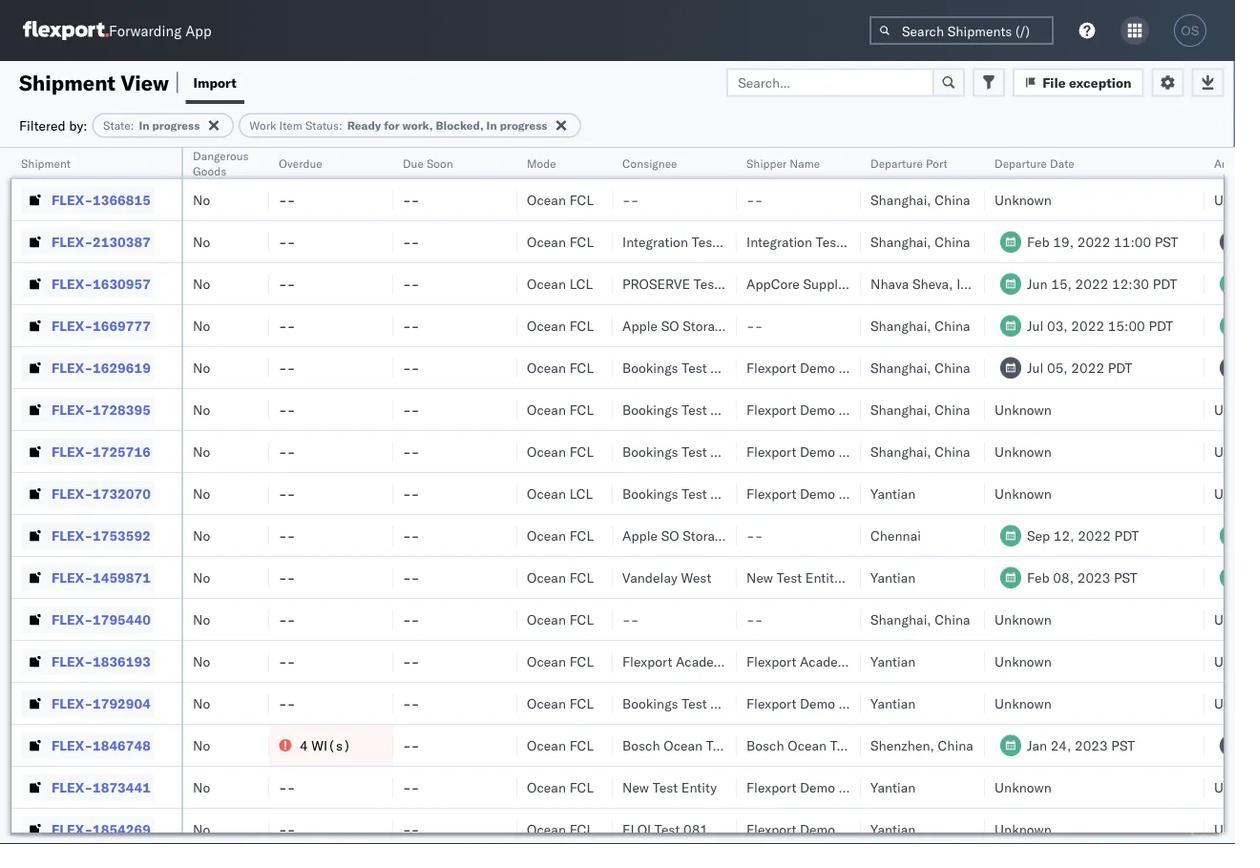 Task type: locate. For each thing, give the bounding box(es) containing it.
bosch ocean test down the inc.
[[746, 737, 856, 754]]

use) up new test entity 2
[[794, 527, 828, 544]]

1 departure from the left
[[871, 156, 923, 170]]

0 horizontal spatial progress
[[152, 118, 200, 133]]

9 no from the top
[[193, 527, 210, 544]]

14 no from the top
[[193, 737, 210, 754]]

proserve
[[622, 275, 690, 292]]

5 flexport demo shipper co. from the top
[[746, 695, 908, 712]]

0 vertical spatial pst
[[1155, 233, 1178, 250]]

14 ocean fcl from the top
[[527, 821, 594, 838]]

4 fcl from the top
[[569, 359, 594, 376]]

11 fcl from the top
[[569, 695, 594, 712]]

3 demo from the top
[[800, 443, 835, 460]]

13 ocean fcl from the top
[[527, 779, 594, 796]]

0 horizontal spatial new
[[622, 779, 649, 796]]

in right state
[[139, 118, 149, 133]]

1 horizontal spatial progress
[[500, 118, 547, 133]]

1 horizontal spatial departure
[[995, 156, 1047, 170]]

2 feb from the top
[[1027, 569, 1050, 586]]

storage
[[683, 317, 729, 334], [683, 527, 729, 544]]

feb left 19,
[[1027, 233, 1050, 250]]

consignee for flex-1629619
[[710, 359, 775, 376]]

departure
[[871, 156, 923, 170], [995, 156, 1047, 170]]

date
[[1050, 156, 1075, 170]]

shipper for flex-1854269
[[839, 821, 886, 838]]

flexport demo shipper co. for 1725716
[[746, 443, 908, 460]]

use) for chennai
[[794, 527, 828, 544]]

new right west
[[746, 569, 773, 586]]

not down appcore
[[764, 317, 790, 334]]

resize handle column header for mode
[[590, 148, 613, 845]]

so up "vandelay west"
[[661, 527, 679, 544]]

test for flex-1629619
[[682, 359, 707, 376]]

1 in from the left
[[139, 118, 149, 133]]

shipper for flex-1629619
[[839, 359, 886, 376]]

pst down sep 12, 2022 pdt at the right of the page
[[1114, 569, 1138, 586]]

2022 right 19,
[[1077, 233, 1111, 250]]

pst right 11:00
[[1155, 233, 1178, 250]]

academy left (us)
[[676, 653, 731, 670]]

1 vertical spatial feb
[[1027, 569, 1050, 586]]

: left ready
[[339, 118, 342, 133]]

ocean lcl
[[527, 275, 593, 292], [527, 485, 593, 502]]

(do up new test entity 2
[[732, 527, 760, 544]]

6 ocean fcl from the top
[[527, 443, 594, 460]]

apple
[[622, 317, 658, 334], [622, 527, 658, 544]]

6 unk from the top
[[1214, 653, 1235, 670]]

1846748
[[93, 737, 151, 754]]

forwarding app
[[109, 21, 212, 40]]

3 unk from the top
[[1214, 443, 1235, 460]]

bookings for flex-1725716
[[622, 443, 678, 460]]

2 fcl from the top
[[569, 233, 594, 250]]

yantian for flex-1836193
[[871, 653, 916, 670]]

ocean for 1669777
[[527, 317, 566, 334]]

file exception button
[[1013, 68, 1144, 97], [1013, 68, 1144, 97]]

4 unknown from the top
[[995, 485, 1052, 502]]

apple so storage (do not use) up west
[[622, 527, 828, 544]]

flex- for 1854269
[[52, 821, 93, 838]]

:
[[130, 118, 134, 133], [339, 118, 342, 133]]

flex- for 1629619
[[52, 359, 93, 376]]

apple up vandelay
[[622, 527, 658, 544]]

(do for chennai
[[732, 527, 760, 544]]

10 ocean fcl from the top
[[527, 653, 594, 670]]

1 apple so storage (do not use) from the top
[[622, 317, 828, 334]]

0 vertical spatial not
[[764, 317, 790, 334]]

0 vertical spatial (do
[[732, 317, 760, 334]]

6 shanghai, from the top
[[871, 443, 931, 460]]

3 bookings test consignee from the top
[[622, 443, 775, 460]]

1 jul from the top
[[1027, 317, 1044, 334]]

shipper for flex-1725716
[[839, 443, 886, 460]]

departure inside button
[[995, 156, 1047, 170]]

work
[[249, 118, 276, 133]]

co. for 1725716
[[889, 443, 908, 460]]

15 no from the top
[[193, 779, 210, 796]]

6 unknown from the top
[[995, 653, 1052, 670]]

flex-1854269 button
[[21, 817, 154, 843]]

flex-1846748
[[52, 737, 151, 754]]

3 yantian from the top
[[871, 653, 916, 670]]

flexport academy (sz) ltd.
[[746, 653, 918, 670]]

1 demo from the top
[[800, 359, 835, 376]]

12 fcl from the top
[[569, 737, 594, 754]]

shanghai, china for flex-1366815
[[871, 191, 970, 208]]

4 ocean fcl from the top
[[527, 359, 594, 376]]

sheva,
[[912, 275, 953, 292]]

1 vertical spatial entity
[[681, 779, 717, 796]]

0 vertical spatial entity
[[805, 569, 841, 586]]

apple so storage (do not use) down account
[[622, 317, 828, 334]]

6 no from the top
[[193, 401, 210, 418]]

2022 for 05,
[[1071, 359, 1104, 376]]

no for flex-1846748
[[193, 737, 210, 754]]

bosch down (us)
[[746, 737, 784, 754]]

lcl for bookings
[[569, 485, 593, 502]]

5 bookings test consignee from the top
[[622, 695, 775, 712]]

flexport demo shipper co. for 1732070
[[746, 485, 908, 502]]

os
[[1181, 23, 1200, 38]]

0 vertical spatial apple so storage (do not use)
[[622, 317, 828, 334]]

1 yantian from the top
[[871, 485, 916, 502]]

14 flex- from the top
[[52, 737, 93, 754]]

flex-1630957
[[52, 275, 151, 292]]

so down proserve
[[661, 317, 679, 334]]

1 horizontal spatial new
[[746, 569, 773, 586]]

3 fcl from the top
[[569, 317, 594, 334]]

2022 right 05,
[[1071, 359, 1104, 376]]

6 co. from the top
[[889, 779, 908, 796]]

6 shanghai, china from the top
[[871, 443, 970, 460]]

bookings test consignee for flex-1629619
[[622, 359, 775, 376]]

2 flex- from the top
[[52, 233, 93, 250]]

1 vertical spatial not
[[764, 527, 790, 544]]

shipper inside button
[[746, 156, 787, 170]]

unk for flex-1366815
[[1214, 191, 1235, 208]]

1 vertical spatial 2023
[[1075, 737, 1108, 754]]

3 bookings from the top
[[622, 443, 678, 460]]

5 bookings from the top
[[622, 695, 678, 712]]

not
[[764, 317, 790, 334], [764, 527, 790, 544]]

1 resize handle column header from the left
[[158, 148, 181, 845]]

1 no from the top
[[193, 191, 210, 208]]

1 vertical spatial use)
[[794, 527, 828, 544]]

2 no from the top
[[193, 233, 210, 250]]

no for flex-1366815
[[193, 191, 210, 208]]

academy right the inc.
[[800, 653, 855, 670]]

ocean for 1366815
[[527, 191, 566, 208]]

unknown for 1795440
[[995, 611, 1052, 628]]

shanghai, china for flex-1795440
[[871, 611, 970, 628]]

jul left 03,
[[1027, 317, 1044, 334]]

in
[[139, 118, 149, 133], [486, 118, 497, 133]]

departure inside button
[[871, 156, 923, 170]]

resize handle column header for shipper name
[[838, 148, 861, 845]]

exception
[[1069, 74, 1132, 91]]

flex- down shipment "button"
[[52, 191, 93, 208]]

flex- for 1795440
[[52, 611, 93, 628]]

8 flex- from the top
[[52, 485, 93, 502]]

no for flex-1728395
[[193, 401, 210, 418]]

demo for 1792904
[[800, 695, 835, 712]]

flex- for 1728395
[[52, 401, 93, 418]]

resize handle column header for shipment
[[158, 148, 181, 845]]

1 not from the top
[[764, 317, 790, 334]]

flex-1836193 button
[[21, 649, 154, 675]]

flex- down flex-1846748 button
[[52, 779, 93, 796]]

1 vertical spatial apple so storage (do not use)
[[622, 527, 828, 544]]

2 not from the top
[[764, 527, 790, 544]]

3 ocean fcl from the top
[[527, 317, 594, 334]]

name
[[790, 156, 820, 170]]

eloi test 081801
[[622, 821, 733, 838]]

5 ocean fcl from the top
[[527, 401, 594, 418]]

1732070
[[93, 485, 151, 502]]

4 no from the top
[[193, 317, 210, 334]]

progress
[[152, 118, 200, 133], [500, 118, 547, 133]]

1 fcl from the top
[[569, 191, 594, 208]]

resize handle column header
[[158, 148, 181, 845], [246, 148, 269, 845], [370, 148, 393, 845], [494, 148, 517, 845], [590, 148, 613, 845], [714, 148, 737, 845], [838, 148, 861, 845], [962, 148, 985, 845], [1182, 148, 1205, 845]]

1 use) from the top
[[794, 317, 828, 334]]

shipment inside "button"
[[21, 156, 71, 170]]

pst right 24,
[[1111, 737, 1135, 754]]

4 flex- from the top
[[52, 317, 93, 334]]

0 vertical spatial feb
[[1027, 233, 1050, 250]]

china
[[935, 191, 970, 208], [935, 233, 970, 250], [935, 317, 970, 334], [935, 359, 970, 376], [935, 401, 970, 418], [935, 443, 970, 460], [935, 611, 970, 628], [938, 737, 973, 754]]

4 bookings test consignee from the top
[[622, 485, 775, 502]]

1 so from the top
[[661, 317, 679, 334]]

bosch ocean test up new test entity
[[622, 737, 731, 754]]

1 horizontal spatial bosch
[[746, 737, 784, 754]]

apple down proserve
[[622, 317, 658, 334]]

not for shanghai, china
[[764, 317, 790, 334]]

ocean fcl for flex-1846748
[[527, 737, 594, 754]]

2023 for 08,
[[1077, 569, 1111, 586]]

8 ocean fcl from the top
[[527, 569, 594, 586]]

bookings test consignee for flex-1725716
[[622, 443, 775, 460]]

0 horizontal spatial :
[[130, 118, 134, 133]]

yantian for flex-1792904
[[871, 695, 916, 712]]

(do down account
[[732, 317, 760, 334]]

1 bosch ocean test from the left
[[622, 737, 731, 754]]

3 shanghai, china from the top
[[871, 317, 970, 334]]

china for flex-1728395
[[935, 401, 970, 418]]

9 fcl from the top
[[569, 611, 594, 628]]

shanghai, for flex-1728395
[[871, 401, 931, 418]]

1 horizontal spatial academy
[[800, 653, 855, 670]]

8 resize handle column header from the left
[[962, 148, 985, 845]]

5 unk from the top
[[1214, 611, 1235, 628]]

9 unknown from the top
[[995, 821, 1052, 838]]

shipment down filtered
[[21, 156, 71, 170]]

0 horizontal spatial entity
[[681, 779, 717, 796]]

no for flex-1795440
[[193, 611, 210, 628]]

flex- down flex-1630957 button on the top left of the page
[[52, 317, 93, 334]]

use) down appcore supply ltd
[[794, 317, 828, 334]]

wi(s)
[[311, 737, 351, 754]]

7 ocean fcl from the top
[[527, 527, 594, 544]]

shipper for flex-1732070
[[839, 485, 886, 502]]

consignee inside button
[[622, 156, 677, 170]]

0 vertical spatial ocean lcl
[[527, 275, 593, 292]]

work,
[[402, 118, 433, 133]]

13 flex- from the top
[[52, 695, 93, 712]]

ocean for 2130387
[[527, 233, 566, 250]]

jul left 05,
[[1027, 359, 1044, 376]]

flex- down the flex-1836193 button
[[52, 695, 93, 712]]

port
[[926, 156, 948, 170]]

yantian for flex-1732070
[[871, 485, 916, 502]]

4 resize handle column header from the left
[[494, 148, 517, 845]]

flex- inside button
[[52, 611, 93, 628]]

entity left 2
[[805, 569, 841, 586]]

0 horizontal spatial in
[[139, 118, 149, 133]]

2 apple so storage (do not use) from the top
[[622, 527, 828, 544]]

5 demo from the top
[[800, 695, 835, 712]]

16 no from the top
[[193, 821, 210, 838]]

ocean fcl for flex-1629619
[[527, 359, 594, 376]]

1 ocean lcl from the top
[[527, 275, 593, 292]]

0 horizontal spatial departure
[[871, 156, 923, 170]]

1 vertical spatial storage
[[683, 527, 729, 544]]

1 vertical spatial lcl
[[569, 485, 593, 502]]

2022 right 03,
[[1071, 317, 1104, 334]]

5 fcl from the top
[[569, 401, 594, 418]]

0 horizontal spatial bosch
[[622, 737, 660, 754]]

no for flex-1459871
[[193, 569, 210, 586]]

jan 24, 2023 pst
[[1027, 737, 1135, 754]]

lcl
[[569, 275, 593, 292], [569, 485, 593, 502]]

departure left date at the top right of page
[[995, 156, 1047, 170]]

consignee
[[622, 156, 677, 170], [710, 359, 775, 376], [710, 401, 775, 418], [710, 443, 775, 460], [710, 485, 775, 502], [710, 695, 775, 712]]

blocked,
[[436, 118, 484, 133]]

2 jul from the top
[[1027, 359, 1044, 376]]

0 vertical spatial new
[[746, 569, 773, 586]]

yantian for flex-1873441
[[871, 779, 916, 796]]

progress down view
[[152, 118, 200, 133]]

china for flex-1669777
[[935, 317, 970, 334]]

flex- down flex-1459871 button in the left bottom of the page
[[52, 611, 93, 628]]

flex- inside "button"
[[52, 443, 93, 460]]

yantian
[[871, 485, 916, 502], [871, 569, 916, 586], [871, 653, 916, 670], [871, 695, 916, 712], [871, 779, 916, 796], [871, 821, 916, 838]]

flex- down flex-1753592 button
[[52, 569, 93, 586]]

2022 right the 12, on the right bottom of the page
[[1078, 527, 1111, 544]]

ocean for 1846748
[[527, 737, 566, 754]]

flex- down flex-1873441 button
[[52, 821, 93, 838]]

test for flex-1792904
[[682, 695, 707, 712]]

flexport for 1792904
[[746, 695, 796, 712]]

0 vertical spatial lcl
[[569, 275, 593, 292]]

shipment for shipment view
[[19, 69, 116, 95]]

not for chennai
[[764, 527, 790, 544]]

no
[[193, 191, 210, 208], [193, 233, 210, 250], [193, 275, 210, 292], [193, 317, 210, 334], [193, 359, 210, 376], [193, 401, 210, 418], [193, 443, 210, 460], [193, 485, 210, 502], [193, 527, 210, 544], [193, 569, 210, 586], [193, 611, 210, 628], [193, 653, 210, 670], [193, 695, 210, 712], [193, 737, 210, 754], [193, 779, 210, 796], [193, 821, 210, 838]]

progress up "mode"
[[500, 118, 547, 133]]

forwarding app link
[[23, 21, 212, 40]]

1 vertical spatial shipment
[[21, 156, 71, 170]]

0 vertical spatial so
[[661, 317, 679, 334]]

2 bosch ocean test from the left
[[746, 737, 856, 754]]

1 horizontal spatial entity
[[805, 569, 841, 586]]

ocean lcl for bookings test consignee
[[527, 485, 593, 502]]

1 vertical spatial pst
[[1114, 569, 1138, 586]]

ocean fcl for flex-2130387
[[527, 233, 594, 250]]

jul 05, 2022 pdt
[[1027, 359, 1133, 376]]

flex-1459871 button
[[21, 565, 154, 591]]

consignee button
[[613, 152, 718, 171]]

flex-2130387 button
[[21, 229, 154, 255]]

storage for chennai
[[683, 527, 729, 544]]

1 vertical spatial new
[[622, 779, 649, 796]]

1 horizontal spatial :
[[339, 118, 342, 133]]

: down view
[[130, 118, 134, 133]]

2 departure from the left
[[995, 156, 1047, 170]]

unk for flex-1836193
[[1214, 653, 1235, 670]]

flex-1792904 button
[[21, 691, 154, 717]]

china for flex-1629619
[[935, 359, 970, 376]]

ocean for 1753592
[[527, 527, 566, 544]]

feb for feb 19, 2022 11:00 pst
[[1027, 233, 1050, 250]]

co. for 1873441
[[889, 779, 908, 796]]

6 resize handle column header from the left
[[714, 148, 737, 845]]

flex- down flex-1792904 button
[[52, 737, 93, 754]]

ocean for 1459871
[[527, 569, 566, 586]]

1 horizontal spatial bosch ocean test
[[746, 737, 856, 754]]

1 shanghai, china from the top
[[871, 191, 970, 208]]

1 horizontal spatial in
[[486, 118, 497, 133]]

ocean fcl
[[527, 191, 594, 208], [527, 233, 594, 250], [527, 317, 594, 334], [527, 359, 594, 376], [527, 401, 594, 418], [527, 443, 594, 460], [527, 527, 594, 544], [527, 569, 594, 586], [527, 611, 594, 628], [527, 653, 594, 670], [527, 695, 594, 712], [527, 737, 594, 754], [527, 779, 594, 796], [527, 821, 594, 838]]

14 fcl from the top
[[569, 821, 594, 838]]

7 flex- from the top
[[52, 443, 93, 460]]

flex- down flex-1629619 button
[[52, 401, 93, 418]]

0 horizontal spatial academy
[[676, 653, 731, 670]]

3 no from the top
[[193, 275, 210, 292]]

flex- down flex-1732070 button
[[52, 527, 93, 544]]

state : in progress
[[103, 118, 200, 133]]

flexport for 1873441
[[746, 779, 796, 796]]

24,
[[1051, 737, 1071, 754]]

6 yantian from the top
[[871, 821, 916, 838]]

5 shanghai, china from the top
[[871, 401, 970, 418]]

2022 for 19,
[[1077, 233, 1111, 250]]

feb 19, 2022 11:00 pst
[[1027, 233, 1178, 250]]

fcl for flex-2130387
[[569, 233, 594, 250]]

appcore
[[746, 275, 800, 292]]

no for flex-2130387
[[193, 233, 210, 250]]

shipper for flex-1792904
[[839, 695, 886, 712]]

ready
[[347, 118, 381, 133]]

flex-1753592 button
[[21, 523, 154, 549]]

1 vertical spatial ocean lcl
[[527, 485, 593, 502]]

jan
[[1027, 737, 1047, 754]]

co. for 1732070
[[889, 485, 908, 502]]

5 yantian from the top
[[871, 779, 916, 796]]

0 vertical spatial apple
[[622, 317, 658, 334]]

0 vertical spatial use)
[[794, 317, 828, 334]]

not up new test entity 2
[[764, 527, 790, 544]]

no for flex-1753592
[[193, 527, 210, 544]]

1 vertical spatial so
[[661, 527, 679, 544]]

1854269
[[93, 821, 151, 838]]

bosch up new test entity
[[622, 737, 660, 754]]

1 vertical spatial apple
[[622, 527, 658, 544]]

2 vertical spatial pst
[[1111, 737, 1135, 754]]

flex- down flex-1728395 button
[[52, 443, 93, 460]]

0 vertical spatial shipment
[[19, 69, 116, 95]]

new up eloi at bottom
[[622, 779, 649, 796]]

fcl for flex-1366815
[[569, 191, 594, 208]]

2022 right 15,
[[1075, 275, 1109, 292]]

1 unknown from the top
[[995, 191, 1052, 208]]

flex- down flex-1725716 "button"
[[52, 485, 93, 502]]

5 shanghai, from the top
[[871, 401, 931, 418]]

flex-1728395 button
[[21, 397, 154, 423]]

3 shanghai, from the top
[[871, 317, 931, 334]]

08,
[[1053, 569, 1074, 586]]

bookings for flex-1629619
[[622, 359, 678, 376]]

shipper name button
[[737, 152, 842, 171]]

15,
[[1051, 275, 1072, 292]]

2 demo from the top
[[800, 401, 835, 418]]

test for flex-1725716
[[682, 443, 707, 460]]

flex-1629619
[[52, 359, 151, 376]]

2023 right 08,
[[1077, 569, 1111, 586]]

1 shanghai, from the top
[[871, 191, 931, 208]]

1459871
[[93, 569, 151, 586]]

pdt right 15:00
[[1149, 317, 1173, 334]]

flex- down flex-2130387 button
[[52, 275, 93, 292]]

2 yantian from the top
[[871, 569, 916, 586]]

entity up 081801
[[681, 779, 717, 796]]

1 academy from the left
[[676, 653, 731, 670]]

co.
[[889, 359, 908, 376], [889, 401, 908, 418], [889, 443, 908, 460], [889, 485, 908, 502], [889, 695, 908, 712], [889, 779, 908, 796], [889, 821, 908, 838]]

0 vertical spatial jul
[[1027, 317, 1044, 334]]

1 flexport demo shipper co. from the top
[[746, 359, 908, 376]]

2 in from the left
[[486, 118, 497, 133]]

dangerous goods
[[193, 148, 249, 178]]

15:00
[[1108, 317, 1145, 334]]

by:
[[69, 117, 87, 134]]

8 fcl from the top
[[569, 569, 594, 586]]

1728395
[[93, 401, 151, 418]]

inc.
[[773, 653, 796, 670]]

0 vertical spatial storage
[[683, 317, 729, 334]]

yantian for flex-1459871
[[871, 569, 916, 586]]

entity for new test entity
[[681, 779, 717, 796]]

2023 right 24,
[[1075, 737, 1108, 754]]

west
[[681, 569, 711, 586]]

fcl for flex-1792904
[[569, 695, 594, 712]]

1 vertical spatial (do
[[732, 527, 760, 544]]

storage up west
[[683, 527, 729, 544]]

1 (do from the top
[[732, 317, 760, 334]]

unknown
[[995, 191, 1052, 208], [995, 401, 1052, 418], [995, 443, 1052, 460], [995, 485, 1052, 502], [995, 611, 1052, 628], [995, 653, 1052, 670], [995, 695, 1052, 712], [995, 779, 1052, 796], [995, 821, 1052, 838]]

storage down proserve test account
[[683, 317, 729, 334]]

4 shanghai, china from the top
[[871, 359, 970, 376]]

flex- down flex-1669777 button
[[52, 359, 93, 376]]

bosch ocean test
[[622, 737, 731, 754], [746, 737, 856, 754]]

flex- down flex-1366815 button
[[52, 233, 93, 250]]

fcl for flex-1725716
[[569, 443, 594, 460]]

flex-1873441
[[52, 779, 151, 796]]

fcl for flex-1795440
[[569, 611, 594, 628]]

pdt up feb 08, 2023 pst on the bottom of page
[[1114, 527, 1139, 544]]

unk for flex-1795440
[[1214, 611, 1235, 628]]

shipment up by:
[[19, 69, 116, 95]]

flex- down "flex-1795440" button
[[52, 653, 93, 670]]

4 bookings from the top
[[622, 485, 678, 502]]

jul
[[1027, 317, 1044, 334], [1027, 359, 1044, 376]]

7 shanghai, china from the top
[[871, 611, 970, 628]]

feb left 08,
[[1027, 569, 1050, 586]]

0 horizontal spatial bosch ocean test
[[622, 737, 731, 754]]

co. for 1854269
[[889, 821, 908, 838]]

03,
[[1047, 317, 1068, 334]]

so for shanghai, china
[[661, 317, 679, 334]]

9 ocean fcl from the top
[[527, 611, 594, 628]]

departure left port
[[871, 156, 923, 170]]

9 flex- from the top
[[52, 527, 93, 544]]

in right blocked,
[[486, 118, 497, 133]]

bookings for flex-1728395
[[622, 401, 678, 418]]

9 unk from the top
[[1214, 821, 1235, 838]]

10 no from the top
[[193, 569, 210, 586]]

1 vertical spatial jul
[[1027, 359, 1044, 376]]

0 vertical spatial 2023
[[1077, 569, 1111, 586]]

test for flex-1630957
[[694, 275, 719, 292]]

apple so storage (do not use)
[[622, 317, 828, 334], [622, 527, 828, 544]]



Task type: describe. For each thing, give the bounding box(es) containing it.
2130387
[[93, 233, 151, 250]]

unk for flex-1792904
[[1214, 695, 1235, 712]]

ocean fcl for flex-1725716
[[527, 443, 594, 460]]

bookings for flex-1792904
[[622, 695, 678, 712]]

storage for shanghai, china
[[683, 317, 729, 334]]

shipper for flex-1728395
[[839, 401, 886, 418]]

flex- for 1836193
[[52, 653, 93, 670]]

pst for feb 08, 2023 pst
[[1114, 569, 1138, 586]]

ocean fcl for flex-1854269
[[527, 821, 594, 838]]

flex-1725716 button
[[21, 439, 154, 465]]

ocean fcl for flex-1366815
[[527, 191, 594, 208]]

due soon
[[403, 156, 453, 170]]

1873441
[[93, 779, 151, 796]]

feb 08, 2023 pst
[[1027, 569, 1138, 586]]

co. for 1792904
[[889, 695, 908, 712]]

flex-1669777
[[52, 317, 151, 334]]

Search... text field
[[727, 68, 935, 97]]

china for flex-1725716
[[935, 443, 970, 460]]

ocean fcl for flex-1836193
[[527, 653, 594, 670]]

(sz)
[[859, 653, 891, 670]]

ocean fcl for flex-1728395
[[527, 401, 594, 418]]

pdt right '12:30'
[[1153, 275, 1177, 292]]

flex- for 2130387
[[52, 233, 93, 250]]

ocean for 1629619
[[527, 359, 566, 376]]

1366815
[[93, 191, 151, 208]]

demo for 1725716
[[800, 443, 835, 460]]

shanghai, for flex-2130387
[[871, 233, 931, 250]]

ocean for 1792904
[[527, 695, 566, 712]]

appcore supply ltd
[[746, 275, 868, 292]]

flex-1728395
[[52, 401, 151, 418]]

1795440
[[93, 611, 151, 628]]

ocean fcl for flex-1873441
[[527, 779, 594, 796]]

unknown for 1725716
[[995, 443, 1052, 460]]

file
[[1042, 74, 1066, 91]]

flexport. image
[[23, 21, 109, 40]]

unknown for 1366815
[[995, 191, 1052, 208]]

departure date button
[[985, 152, 1186, 171]]

flex-1846748 button
[[21, 733, 154, 759]]

flex- for 1846748
[[52, 737, 93, 754]]

flexport for 1728395
[[746, 401, 796, 418]]

test for flex-1854269
[[655, 821, 680, 838]]

19,
[[1053, 233, 1074, 250]]

china for flex-1846748
[[938, 737, 973, 754]]

flex-1795440 button
[[21, 607, 154, 633]]

ocean for 1836193
[[527, 653, 566, 670]]

india
[[957, 275, 987, 292]]

2 progress from the left
[[500, 118, 547, 133]]

os button
[[1168, 9, 1212, 52]]

fcl for flex-1728395
[[569, 401, 594, 418]]

flexport demo shipper co. for 1629619
[[746, 359, 908, 376]]

shipper name
[[746, 156, 820, 170]]

4
[[300, 737, 308, 754]]

flex- for 1873441
[[52, 779, 93, 796]]

vandelay west
[[622, 569, 711, 586]]

vandelay
[[622, 569, 677, 586]]

dangerous goods button
[[183, 144, 262, 178]]

apple for chennai
[[622, 527, 658, 544]]

flexport demo shipper co. for 1873441
[[746, 779, 908, 796]]

shipper for flex-1873441
[[839, 779, 886, 796]]

goods
[[193, 164, 226, 178]]

due
[[403, 156, 424, 170]]

flex-1629619 button
[[21, 355, 154, 381]]

eloi
[[622, 821, 651, 838]]

item
[[279, 118, 302, 133]]

2022 for 15,
[[1075, 275, 1109, 292]]

flexport for 1836193
[[746, 653, 796, 670]]

soon
[[427, 156, 453, 170]]

dangerous
[[193, 148, 249, 163]]

demo for 1629619
[[800, 359, 835, 376]]

1792904
[[93, 695, 151, 712]]

chennai
[[871, 527, 921, 544]]

ocean for 1732070
[[527, 485, 566, 502]]

fcl for flex-1873441
[[569, 779, 594, 796]]

flex-1725716
[[52, 443, 151, 460]]

ltd.
[[895, 653, 918, 670]]

departure port
[[871, 156, 948, 170]]

import button
[[186, 61, 244, 104]]

fcl for flex-1836193
[[569, 653, 594, 670]]

shanghai, china for flex-1725716
[[871, 443, 970, 460]]

Search Shipments (/) text field
[[870, 16, 1054, 45]]

for
[[384, 118, 400, 133]]

state
[[103, 118, 130, 133]]

ocean for 1873441
[[527, 779, 566, 796]]

new for new test entity
[[622, 779, 649, 796]]

1836193
[[93, 653, 151, 670]]

(us)
[[735, 653, 769, 670]]

sep
[[1027, 527, 1050, 544]]

demo for 1873441
[[800, 779, 835, 796]]

unknown for 1792904
[[995, 695, 1052, 712]]

flex-1669777 button
[[21, 313, 154, 339]]

05,
[[1047, 359, 1068, 376]]

file exception
[[1042, 74, 1132, 91]]

bookings for flex-1732070
[[622, 485, 678, 502]]

ocean for 1854269
[[527, 821, 566, 838]]

flex-1795440
[[52, 611, 151, 628]]

shanghai, for flex-1669777
[[871, 317, 931, 334]]

view
[[121, 69, 169, 95]]

flex- for 1669777
[[52, 317, 93, 334]]

ocean for 1728395
[[527, 401, 566, 418]]

fcl for flex-1846748
[[569, 737, 594, 754]]

flex-2130387
[[52, 233, 151, 250]]

1629619
[[93, 359, 151, 376]]

test for flex-1732070
[[682, 485, 707, 502]]

flex- for 1366815
[[52, 191, 93, 208]]

11:00
[[1114, 233, 1151, 250]]

no for flex-1873441
[[193, 779, 210, 796]]

shanghai, china for flex-1728395
[[871, 401, 970, 418]]

test for flex-1728395
[[682, 401, 707, 418]]

import
[[193, 74, 237, 91]]

flex-1792904
[[52, 695, 151, 712]]

arriv button
[[1205, 152, 1235, 171]]

flex-1873441 button
[[21, 775, 154, 801]]

jun 15, 2022 12:30 pdt
[[1027, 275, 1177, 292]]

shanghai, for flex-1366815
[[871, 191, 931, 208]]

unk for flex-1728395
[[1214, 401, 1235, 418]]

pdt down 15:00
[[1108, 359, 1133, 376]]

2 bosch from the left
[[746, 737, 784, 754]]

account
[[722, 275, 773, 292]]

co. for 1629619
[[889, 359, 908, 376]]

1630957
[[93, 275, 151, 292]]

flex-1854269
[[52, 821, 151, 838]]

2
[[844, 569, 853, 586]]

sep 12, 2022 pdt
[[1027, 527, 1139, 544]]

1753592
[[93, 527, 151, 544]]

shanghai, for flex-1629619
[[871, 359, 931, 376]]

ocean fcl for flex-1669777
[[527, 317, 594, 334]]

shipment button
[[11, 152, 162, 171]]

shanghai, for flex-1725716
[[871, 443, 931, 460]]

1669777
[[93, 317, 151, 334]]

4 wi(s)
[[300, 737, 351, 754]]

status
[[305, 118, 339, 133]]

flexport academy (us) inc.
[[622, 653, 796, 670]]

flex- for 1732070
[[52, 485, 93, 502]]

ocean lcl for proserve test account
[[527, 275, 593, 292]]

1 bosch from the left
[[622, 737, 660, 754]]

demo for 1728395
[[800, 401, 835, 418]]

shipment view
[[19, 69, 169, 95]]

2 : from the left
[[339, 118, 342, 133]]

flex-1753592
[[52, 527, 151, 544]]

overdue
[[279, 156, 322, 170]]

no for flex-1629619
[[193, 359, 210, 376]]

1 : from the left
[[130, 118, 134, 133]]

flexport for 1732070
[[746, 485, 796, 502]]

bookings test consignee for flex-1732070
[[622, 485, 775, 502]]

ltd
[[848, 275, 868, 292]]

081801
[[683, 821, 733, 838]]

3 resize handle column header from the left
[[370, 148, 393, 845]]

mode button
[[517, 152, 594, 171]]

proserve test account
[[622, 275, 773, 292]]

flexport demo shipper co. for 1792904
[[746, 695, 908, 712]]

fcl for flex-1459871
[[569, 569, 594, 586]]

new test entity 2
[[746, 569, 853, 586]]

new test entity
[[622, 779, 717, 796]]

china for flex-2130387
[[935, 233, 970, 250]]

12,
[[1054, 527, 1074, 544]]

no for flex-1725716
[[193, 443, 210, 460]]

supply
[[803, 275, 845, 292]]

resize handle column header for departure port
[[962, 148, 985, 845]]

1 progress from the left
[[152, 118, 200, 133]]

unknown for 1836193
[[995, 653, 1052, 670]]

departure port button
[[861, 152, 966, 171]]

unknown for 1732070
[[995, 485, 1052, 502]]

jul 03, 2022 15:00 pdt
[[1027, 317, 1173, 334]]



Task type: vqa. For each thing, say whether or not it's contained in the screenshot.


